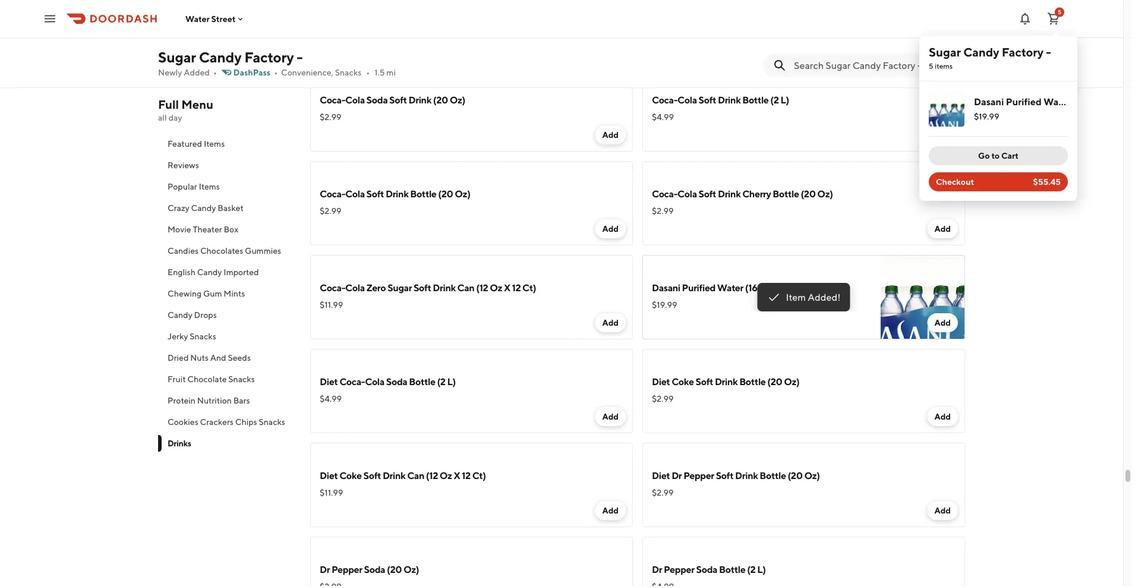 Task type: vqa. For each thing, say whether or not it's contained in the screenshot.
'Cookies Crackers Chips Snacks' button
yes



Task type: describe. For each thing, give the bounding box(es) containing it.
snacks up bars
[[228, 374, 255, 384]]

item
[[786, 292, 806, 303]]

water street button
[[185, 14, 245, 24]]

go to cart
[[978, 151, 1019, 160]]

to
[[992, 151, 1000, 160]]

(16.9 for dasani purified water (16.9 oz x 24  $19.99
[[1073, 96, 1095, 107]]

protein
[[168, 396, 196, 405]]

diet for diet coke soft drink bottle (20 oz)
[[652, 376, 670, 387]]

water for dasani purified water (16.9 oz x 24  $19.99
[[1044, 96, 1071, 107]]

reviews button
[[158, 155, 296, 176]]

1 vertical spatial dasani purified water (16.9 oz x 24 ct) image
[[881, 255, 965, 339]]

0 horizontal spatial can
[[407, 470, 424, 481]]

mi
[[387, 67, 396, 77]]

add for diet coke soft drink can (12 oz x 12 ct)
[[602, 506, 619, 515]]

add for coca-cola zero sugar soft drink can (12 oz x 12 ct)
[[602, 318, 619, 328]]

cola for coca-cola zero sugar soft drink can (12 oz x 12 ct)
[[345, 282, 365, 293]]

(2 for coca-cola soft drink bottle (2 l)
[[771, 94, 779, 106]]

coca- for coca-cola zero sugar soft drink can (12 oz x 12 ct)
[[320, 282, 345, 293]]

dried
[[168, 353, 189, 363]]

diet for diet dr pepper soft drink bottle (20 oz)
[[652, 470, 670, 481]]

candies
[[168, 246, 199, 256]]

diet coke soft drink can (12 oz x 12 ct)
[[320, 470, 486, 481]]

movie theater box button
[[158, 219, 296, 240]]

24 for dasani purified water (16.9 oz x 24 ct)
[[789, 282, 800, 293]]

reviews
[[168, 160, 199, 170]]

zero
[[367, 282, 386, 293]]

popular items
[[168, 182, 220, 191]]

cola for coca-cola soda soft drink (20 oz)
[[345, 94, 365, 106]]

dasani for dasani purified water (16.9 oz x 24  $19.99
[[974, 96, 1004, 107]]

coca- for coca-cola soft drink cherry bottle (20 oz)
[[652, 188, 678, 199]]

theater
[[193, 224, 222, 234]]

1 vertical spatial (12
[[426, 470, 438, 481]]

street
[[211, 14, 236, 24]]

coca- for coca-cola soft drink bottle (20 oz)
[[320, 188, 345, 199]]

chips
[[235, 417, 257, 427]]

cola for coca-cola soft drink cherry bottle (20 oz)
[[678, 188, 697, 199]]

candy drops button
[[158, 304, 296, 326]]

items
[[935, 62, 953, 70]]

candy for english candy imported
[[197, 267, 222, 277]]

diet for diet coke soft drink can (12 oz x 12 ct)
[[320, 470, 338, 481]]

candy drops
[[168, 310, 217, 320]]

coca-cola soft drink bottle (2 l)
[[652, 94, 789, 106]]

$2.99 for coca-cola soft drink cherry bottle (20 oz)
[[652, 206, 674, 216]]

dasani purified water (16.9 oz x 24 ct)
[[652, 282, 815, 293]]

pepper for dr pepper soda bottle (2 l)
[[664, 564, 695, 575]]

and
[[210, 353, 226, 363]]

crazy candy basket button
[[158, 197, 296, 219]]

english
[[168, 267, 196, 277]]

add button for coca-cola zero sugar soft drink can (12 oz x 12 ct)
[[595, 313, 626, 332]]

seeds
[[228, 353, 251, 363]]

gummies
[[245, 246, 281, 256]]

factory for sugar candy factory -
[[245, 48, 294, 65]]

add for coca-cola soda soft drink (20 oz)
[[602, 130, 619, 140]]

add button for diet coke soft drink bottle (20 oz)
[[928, 407, 958, 426]]

item added!
[[786, 292, 841, 303]]

add for diet coke soft drink bottle (20 oz)
[[935, 412, 951, 421]]

diet dr pepper soft drink bottle (20 oz)
[[652, 470, 820, 481]]

coca-cola soda soft drink (20 oz)
[[320, 94, 465, 106]]

(16.9 for dasani purified water (16.9 oz x 24 ct)
[[745, 282, 765, 293]]

coke for diet coke soft drink bottle (20 oz)
[[672, 376, 694, 387]]

dasani for dasani purified water (16.9 oz x 24 ct)
[[652, 282, 680, 293]]

featured
[[168, 139, 202, 149]]

soda for coca-cola soda soft drink (20 oz)
[[367, 94, 388, 106]]

add button for diet coke soft drink can (12 oz x 12 ct)
[[595, 501, 626, 520]]

1 vertical spatial 12
[[462, 470, 471, 481]]

2 • from the left
[[274, 67, 278, 77]]

sugar for sugar candy factory - 5 items
[[929, 45, 961, 59]]

$2.99 for diet dr pepper soft drink bottle (20 oz)
[[652, 488, 674, 498]]

gum
[[203, 289, 222, 298]]

dasani purified water (16.9 oz x 24  $19.99
[[974, 96, 1132, 121]]

$4.99 for coca-
[[652, 112, 674, 122]]

- for sugar candy factory - 5 items
[[1046, 45, 1052, 59]]

add for coca-cola soft drink cherry bottle (20 oz)
[[935, 224, 951, 234]]

0 vertical spatial 12
[[512, 282, 521, 293]]

fruit chocolate snacks
[[168, 374, 255, 384]]

1 horizontal spatial l)
[[757, 564, 766, 575]]

items for featured items
[[204, 139, 225, 149]]

mints
[[224, 289, 245, 298]]

movie theater box
[[168, 224, 238, 234]]

dashpass
[[233, 67, 271, 77]]

chocolate
[[187, 374, 227, 384]]

dried nuts and seeds button
[[158, 347, 296, 369]]

pepper for dr pepper soda (20 oz)
[[332, 564, 362, 575]]

$19.99 inside dasani purified water (16.9 oz x 24  $19.99
[[974, 111, 1000, 121]]

convenience,
[[281, 67, 333, 77]]

day
[[168, 113, 182, 122]]

chocolates
[[200, 246, 243, 256]]

jerky
[[168, 331, 188, 341]]

jerky snacks
[[168, 331, 216, 341]]

notification bell image
[[1018, 12, 1033, 26]]

sugar candy factory -
[[158, 48, 303, 65]]

coca-cola soft drink bottle (20 oz)
[[320, 188, 471, 199]]

all
[[158, 113, 167, 122]]

crazy
[[168, 203, 189, 213]]

crackers
[[200, 417, 234, 427]]

featured items button
[[158, 133, 296, 155]]

popular items button
[[158, 176, 296, 197]]

purified for dasani purified water (16.9 oz x 24  $19.99
[[1006, 96, 1042, 107]]

- for sugar candy factory -
[[297, 48, 303, 65]]

basket
[[218, 203, 244, 213]]

dr for dr pepper soda bottle (2 l)
[[652, 564, 662, 575]]

jerky snacks button
[[158, 326, 296, 347]]

nuts
[[190, 353, 209, 363]]

movie
[[168, 224, 191, 234]]

full menu all day
[[158, 97, 213, 122]]

added!
[[808, 292, 841, 303]]

newly
[[158, 67, 182, 77]]

snacks left 1.5
[[335, 67, 362, 77]]

box
[[224, 224, 238, 234]]

go to cart button
[[929, 146, 1068, 165]]

coke for diet coke soft drink can (12 oz x 12 ct)
[[340, 470, 362, 481]]

cookies crackers chips snacks button
[[158, 411, 296, 433]]

coca-cola zero sugar soft drink can (12 oz x 12 ct)
[[320, 282, 536, 293]]

checkout
[[936, 177, 974, 187]]

0 horizontal spatial $19.99
[[652, 300, 677, 310]]

added
[[184, 67, 210, 77]]

newly added •
[[158, 67, 217, 77]]

add button for diet dr pepper soft drink bottle (20 oz)
[[928, 501, 958, 520]]

popular
[[168, 182, 197, 191]]

dried nuts and seeds
[[168, 353, 251, 363]]

Item Search search field
[[794, 59, 956, 72]]

chewing gum mints
[[168, 289, 245, 298]]

l) for diet coca-cola soda bottle (2 l)
[[447, 376, 456, 387]]

l) for coca-cola soft drink bottle (2 l)
[[781, 94, 789, 106]]

candy for sugar candy factory - 5 items
[[964, 45, 1000, 59]]

cookies
[[168, 417, 198, 427]]



Task type: locate. For each thing, give the bounding box(es) containing it.
soda for dr pepper soda bottle (2 l)
[[696, 564, 718, 575]]

candy for crazy candy basket
[[191, 203, 216, 213]]

1 vertical spatial (2
[[437, 376, 446, 387]]

0 vertical spatial coke
[[672, 376, 694, 387]]

1.5
[[375, 67, 385, 77]]

1 vertical spatial $4.99
[[320, 394, 342, 404]]

2 horizontal spatial •
[[366, 67, 370, 77]]

$2.99 for coca-cola soda soft drink (20 oz)
[[320, 112, 341, 122]]

5 button
[[1042, 7, 1066, 31]]

add button for diet coca-cola soda bottle (2 l)
[[595, 407, 626, 426]]

1 horizontal spatial dasani
[[974, 96, 1004, 107]]

l)
[[781, 94, 789, 106], [447, 376, 456, 387], [757, 564, 766, 575]]

candy for sugar candy factory -
[[199, 48, 242, 65]]

items up crazy candy basket
[[199, 182, 220, 191]]

diet coke soft drink bottle (20 oz)
[[652, 376, 800, 387]]

(16.9 inside dasani purified water (16.9 oz x 24  $19.99
[[1073, 96, 1095, 107]]

(12
[[476, 282, 488, 293], [426, 470, 438, 481]]

$4.99
[[652, 112, 674, 122], [320, 394, 342, 404]]

$11.99 for coca-
[[320, 300, 343, 310]]

2 horizontal spatial ct)
[[802, 282, 815, 293]]

2 horizontal spatial l)
[[781, 94, 789, 106]]

0 vertical spatial $19.99
[[974, 111, 1000, 121]]

2 vertical spatial l)
[[757, 564, 766, 575]]

$2.99 for diet coke soft drink bottle (20 oz)
[[652, 394, 674, 404]]

add button for coca-cola soft drink bottle (20 oz)
[[595, 219, 626, 238]]

candies chocolates gummies
[[168, 246, 281, 256]]

0 horizontal spatial dr
[[320, 564, 330, 575]]

1 horizontal spatial 5
[[1058, 9, 1062, 15]]

0 vertical spatial $11.99
[[320, 300, 343, 310]]

factory inside sugar candy factory - 5 items
[[1002, 45, 1044, 59]]

• right added
[[213, 67, 217, 77]]

oz)
[[450, 94, 465, 106], [455, 188, 471, 199], [818, 188, 833, 199], [784, 376, 800, 387], [805, 470, 820, 481], [404, 564, 419, 575]]

1 horizontal spatial ct)
[[523, 282, 536, 293]]

0 horizontal spatial purified
[[682, 282, 716, 293]]

purified inside dasani purified water (16.9 oz x 24  $19.99
[[1006, 96, 1042, 107]]

0 vertical spatial can
[[457, 282, 475, 293]]

sugar up items
[[929, 45, 961, 59]]

sugar inside sugar candy factory - 5 items
[[929, 45, 961, 59]]

$2.99 for coca-cola soft drink bottle (20 oz)
[[320, 206, 341, 216]]

1 vertical spatial coke
[[340, 470, 362, 481]]

$55.45
[[1033, 177, 1061, 187]]

0 vertical spatial water
[[185, 14, 210, 24]]

0 vertical spatial dasani purified water (16.9 oz x 24 ct) image
[[929, 91, 965, 127]]

1 horizontal spatial sugar
[[388, 282, 412, 293]]

candies chocolates gummies button
[[158, 240, 296, 262]]

english candy imported
[[168, 267, 259, 277]]

sugar
[[929, 45, 961, 59], [158, 48, 196, 65], [388, 282, 412, 293]]

candy inside sugar candy factory - 5 items
[[964, 45, 1000, 59]]

coca- for coca-cola soda soft drink (20 oz)
[[320, 94, 345, 106]]

24
[[1120, 96, 1132, 107], [789, 282, 800, 293]]

add button for coca-cola soda soft drink (20 oz)
[[595, 125, 626, 144]]

pepper
[[684, 470, 714, 481], [332, 564, 362, 575], [664, 564, 695, 575]]

purified for dasani purified water (16.9 oz x 24 ct)
[[682, 282, 716, 293]]

$4.99 for diet
[[320, 394, 342, 404]]

add for diet coca-cola soda bottle (2 l)
[[602, 412, 619, 421]]

dashpass •
[[233, 67, 278, 77]]

1 vertical spatial $11.99
[[320, 488, 343, 498]]

dasani inside dasani purified water (16.9 oz x 24  $19.99
[[974, 96, 1004, 107]]

0 horizontal spatial 24
[[789, 282, 800, 293]]

1 horizontal spatial 24
[[1120, 96, 1132, 107]]

bars
[[233, 396, 250, 405]]

factory
[[1002, 45, 1044, 59], [245, 48, 294, 65]]

0 horizontal spatial (16.9
[[745, 282, 765, 293]]

-
[[1046, 45, 1052, 59], [297, 48, 303, 65]]

1 vertical spatial (16.9
[[745, 282, 765, 293]]

cola for coca-cola soft drink bottle (20 oz)
[[345, 188, 365, 199]]

coca-cola soft drink cherry bottle (20 oz)
[[652, 188, 833, 199]]

open menu image
[[43, 12, 57, 26]]

imported
[[224, 267, 259, 277]]

5 inside sugar candy factory - 5 items
[[929, 62, 934, 70]]

1 horizontal spatial can
[[457, 282, 475, 293]]

$11.99
[[320, 300, 343, 310], [320, 488, 343, 498]]

items inside button
[[199, 182, 220, 191]]

1 vertical spatial items
[[199, 182, 220, 191]]

12
[[512, 282, 521, 293], [462, 470, 471, 481]]

0 horizontal spatial sugar
[[158, 48, 196, 65]]

1 vertical spatial 24
[[789, 282, 800, 293]]

- down 5 button
[[1046, 45, 1052, 59]]

add for coca-cola soft drink bottle (20 oz)
[[602, 224, 619, 234]]

0 horizontal spatial •
[[213, 67, 217, 77]]

english candy imported button
[[158, 262, 296, 283]]

1 horizontal spatial (2
[[747, 564, 756, 575]]

0 vertical spatial purified
[[1006, 96, 1042, 107]]

• right dashpass
[[274, 67, 278, 77]]

0 horizontal spatial ct)
[[472, 470, 486, 481]]

items for popular items
[[199, 182, 220, 191]]

1 horizontal spatial purified
[[1006, 96, 1042, 107]]

factory up dashpass •
[[245, 48, 294, 65]]

candy
[[964, 45, 1000, 59], [199, 48, 242, 65], [191, 203, 216, 213], [197, 267, 222, 277], [168, 310, 192, 320]]

cherry
[[743, 188, 771, 199]]

$11.99 for diet
[[320, 488, 343, 498]]

0 horizontal spatial l)
[[447, 376, 456, 387]]

3 • from the left
[[366, 67, 370, 77]]

5 inside button
[[1058, 9, 1062, 15]]

0 horizontal spatial -
[[297, 48, 303, 65]]

drops
[[194, 310, 217, 320]]

0 vertical spatial (2
[[771, 94, 779, 106]]

sugar for sugar candy factory -
[[158, 48, 196, 65]]

1 vertical spatial water
[[1044, 96, 1071, 107]]

items up reviews button
[[204, 139, 225, 149]]

soda for dr pepper soda (20 oz)
[[364, 564, 385, 575]]

2 vertical spatial water
[[717, 282, 744, 293]]

add button for coca-cola soft drink bottle (2 l)
[[928, 125, 958, 144]]

factory for sugar candy factory - 5 items
[[1002, 45, 1044, 59]]

0 horizontal spatial (12
[[426, 470, 438, 481]]

dasani purified water (16.9 oz x 24 ct) image
[[929, 91, 965, 127], [881, 255, 965, 339]]

2 vertical spatial (2
[[747, 564, 756, 575]]

2 horizontal spatial water
[[1044, 96, 1071, 107]]

0 horizontal spatial 5
[[929, 62, 934, 70]]

sugar right zero
[[388, 282, 412, 293]]

cola for coca-cola soft drink bottle (2 l)
[[678, 94, 697, 106]]

0 horizontal spatial 12
[[462, 470, 471, 481]]

nutrition
[[197, 396, 232, 405]]

add for coca-cola soft drink bottle (2 l)
[[935, 130, 951, 140]]

purified
[[1006, 96, 1042, 107], [682, 282, 716, 293]]

items
[[204, 139, 225, 149], [199, 182, 220, 191]]

24 inside dasani purified water (16.9 oz x 24  $19.99
[[1120, 96, 1132, 107]]

protein nutrition bars button
[[158, 390, 296, 411]]

water street
[[185, 14, 236, 24]]

convenience, snacks • 1.5 mi
[[281, 67, 396, 77]]

soft
[[389, 94, 407, 106], [699, 94, 716, 106], [367, 188, 384, 199], [699, 188, 716, 199], [414, 282, 431, 293], [696, 376, 713, 387], [364, 470, 381, 481], [716, 470, 734, 481]]

diet coca-cola soda bottle (2 l)
[[320, 376, 456, 387]]

0 vertical spatial (16.9
[[1073, 96, 1095, 107]]

add button for coca-cola soft drink cherry bottle (20 oz)
[[928, 219, 958, 238]]

5 items, open order cart image
[[1047, 12, 1061, 26]]

1 horizontal spatial •
[[274, 67, 278, 77]]

1 horizontal spatial dr
[[652, 564, 662, 575]]

add button
[[595, 32, 626, 51], [928, 32, 958, 51], [595, 125, 626, 144], [928, 125, 958, 144], [595, 219, 626, 238], [928, 219, 958, 238], [595, 313, 626, 332], [928, 313, 958, 332], [595, 407, 626, 426], [928, 407, 958, 426], [595, 501, 626, 520], [928, 501, 958, 520]]

dr for dr pepper soda (20 oz)
[[320, 564, 330, 575]]

x inside dasani purified water (16.9 oz x 24  $19.99
[[1112, 96, 1118, 107]]

sugar candy factory - 5 items
[[929, 45, 1052, 70]]

1 vertical spatial can
[[407, 470, 424, 481]]

factory down notification bell icon
[[1002, 45, 1044, 59]]

(16.9
[[1073, 96, 1095, 107], [745, 282, 765, 293]]

1 vertical spatial $19.99
[[652, 300, 677, 310]]

add for diet dr pepper soft drink bottle (20 oz)
[[935, 506, 951, 515]]

1 horizontal spatial (16.9
[[1073, 96, 1095, 107]]

- inside sugar candy factory - 5 items
[[1046, 45, 1052, 59]]

snacks inside 'button'
[[259, 417, 285, 427]]

drinks
[[168, 438, 191, 448]]

0 horizontal spatial (2
[[437, 376, 446, 387]]

drink
[[409, 94, 432, 106], [718, 94, 741, 106], [386, 188, 409, 199], [718, 188, 741, 199], [433, 282, 456, 293], [715, 376, 738, 387], [383, 470, 406, 481], [735, 470, 758, 481]]

0 horizontal spatial water
[[185, 14, 210, 24]]

can
[[457, 282, 475, 293], [407, 470, 424, 481]]

2 horizontal spatial sugar
[[929, 45, 961, 59]]

coca- for coca-cola soft drink bottle (2 l)
[[652, 94, 678, 106]]

chewing gum mints button
[[158, 283, 296, 304]]

menu
[[181, 97, 213, 111]]

go
[[978, 151, 990, 160]]

• for newly added •
[[213, 67, 217, 77]]

1 vertical spatial purified
[[682, 282, 716, 293]]

x
[[1112, 96, 1118, 107], [504, 282, 510, 293], [781, 282, 787, 293], [454, 470, 460, 481]]

bottle
[[743, 94, 769, 106], [410, 188, 437, 199], [773, 188, 799, 199], [409, 376, 435, 387], [740, 376, 766, 387], [760, 470, 786, 481], [719, 564, 746, 575]]

1 horizontal spatial 12
[[512, 282, 521, 293]]

diet for diet coca-cola soda bottle (2 l)
[[320, 376, 338, 387]]

fruit
[[168, 374, 186, 384]]

cart
[[1002, 151, 1019, 160]]

(2
[[771, 94, 779, 106], [437, 376, 446, 387], [747, 564, 756, 575]]

0 vertical spatial dasani
[[974, 96, 1004, 107]]

$2.99
[[320, 112, 341, 122], [320, 206, 341, 216], [652, 206, 674, 216], [652, 394, 674, 404], [652, 488, 674, 498]]

1 vertical spatial l)
[[447, 376, 456, 387]]

• for convenience, snacks • 1.5 mi
[[366, 67, 370, 77]]

1 horizontal spatial factory
[[1002, 45, 1044, 59]]

dr pepper soda bottle (2 l)
[[652, 564, 766, 575]]

full
[[158, 97, 179, 111]]

0 horizontal spatial coke
[[340, 470, 362, 481]]

1 horizontal spatial coke
[[672, 376, 694, 387]]

• left 1.5
[[366, 67, 370, 77]]

oz inside dasani purified water (16.9 oz x 24  $19.99
[[1097, 96, 1110, 107]]

2 horizontal spatial dr
[[672, 470, 682, 481]]

sugar up newly
[[158, 48, 196, 65]]

1 • from the left
[[213, 67, 217, 77]]

coke
[[672, 376, 694, 387], [340, 470, 362, 481]]

0 horizontal spatial dasani
[[652, 282, 680, 293]]

featured items
[[168, 139, 225, 149]]

24 for dasani purified water (16.9 oz x 24  $19.99
[[1120, 96, 1132, 107]]

0 vertical spatial (12
[[476, 282, 488, 293]]

1 horizontal spatial (12
[[476, 282, 488, 293]]

chewing
[[168, 289, 202, 298]]

water inside dasani purified water (16.9 oz x 24  $19.99
[[1044, 96, 1071, 107]]

0 vertical spatial 5
[[1058, 9, 1062, 15]]

2 $11.99 from the top
[[320, 488, 343, 498]]

dasani
[[974, 96, 1004, 107], [652, 282, 680, 293]]

1 vertical spatial dasani
[[652, 282, 680, 293]]

candy inside "button"
[[197, 267, 222, 277]]

$19.99
[[974, 111, 1000, 121], [652, 300, 677, 310]]

dr
[[672, 470, 682, 481], [320, 564, 330, 575], [652, 564, 662, 575]]

(2 for diet coca-cola soda bottle (2 l)
[[437, 376, 446, 387]]

0 horizontal spatial $4.99
[[320, 394, 342, 404]]

1 horizontal spatial -
[[1046, 45, 1052, 59]]

soda
[[367, 94, 388, 106], [386, 376, 407, 387], [364, 564, 385, 575], [696, 564, 718, 575]]

items inside button
[[204, 139, 225, 149]]

2 horizontal spatial (2
[[771, 94, 779, 106]]

(20
[[433, 94, 448, 106], [438, 188, 453, 199], [801, 188, 816, 199], [768, 376, 783, 387], [788, 470, 803, 481], [387, 564, 402, 575]]

snacks down 'drops' at the bottom
[[190, 331, 216, 341]]

snacks right chips
[[259, 417, 285, 427]]

1 horizontal spatial water
[[717, 282, 744, 293]]

5 right notification bell icon
[[1058, 9, 1062, 15]]

fruit chocolate snacks button
[[158, 369, 296, 390]]

0 vertical spatial items
[[204, 139, 225, 149]]

cookies crackers chips snacks
[[168, 417, 285, 427]]

protein nutrition bars
[[168, 396, 250, 405]]

water for dasani purified water (16.9 oz x 24 ct)
[[717, 282, 744, 293]]

water
[[185, 14, 210, 24], [1044, 96, 1071, 107], [717, 282, 744, 293]]

- up convenience,
[[297, 48, 303, 65]]

dr pepper soda (20 oz)
[[320, 564, 419, 575]]

0 vertical spatial 24
[[1120, 96, 1132, 107]]

0 horizontal spatial factory
[[245, 48, 294, 65]]

1 vertical spatial 5
[[929, 62, 934, 70]]

1 $11.99 from the top
[[320, 300, 343, 310]]

1 horizontal spatial $4.99
[[652, 112, 674, 122]]

0 vertical spatial $4.99
[[652, 112, 674, 122]]

0 vertical spatial l)
[[781, 94, 789, 106]]

1 horizontal spatial $19.99
[[974, 111, 1000, 121]]

5
[[1058, 9, 1062, 15], [929, 62, 934, 70]]

5 left items
[[929, 62, 934, 70]]



